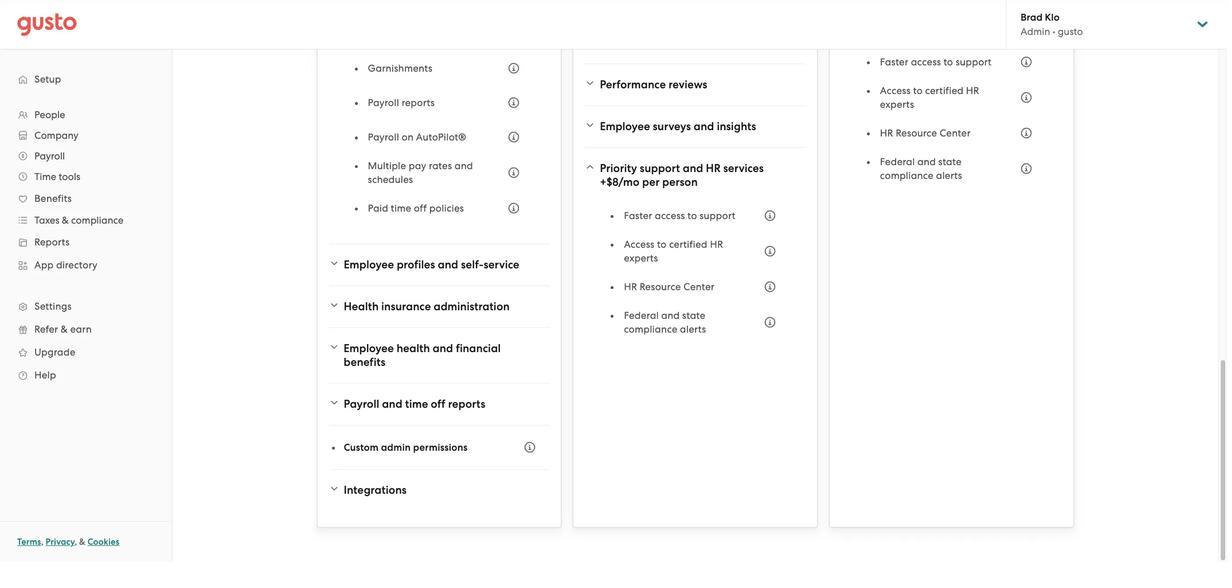 Task type: vqa. For each thing, say whether or not it's contained in the screenshot.
Paid
yes



Task type: locate. For each thing, give the bounding box(es) containing it.
0 vertical spatial off
[[414, 203, 427, 214]]

benefits
[[344, 356, 386, 369]]

&
[[62, 215, 69, 226], [61, 324, 68, 335], [79, 537, 85, 547]]

0 horizontal spatial certified
[[669, 239, 708, 250]]

1 horizontal spatial access
[[881, 85, 911, 96]]

1 horizontal spatial resource
[[896, 127, 938, 139]]

1 horizontal spatial reports
[[448, 398, 486, 411]]

0 vertical spatial employee
[[600, 120, 651, 133]]

time up custom admin permissions
[[405, 398, 428, 411]]

1 vertical spatial reports
[[448, 398, 486, 411]]

employee inside employee surveys and insights dropdown button
[[600, 120, 651, 133]]

alerts
[[937, 170, 963, 181], [680, 324, 706, 335]]

employee inside employee profiles and self-service 'dropdown button'
[[344, 258, 394, 271]]

employee for employee health and financial benefits
[[344, 342, 394, 355]]

2 horizontal spatial support
[[956, 56, 992, 68]]

0 horizontal spatial access to certified hr experts
[[624, 239, 724, 264]]

0 vertical spatial center
[[940, 127, 971, 139]]

support inside priority support and hr services +$8/mo per person
[[640, 162, 680, 175]]

employee for employee profiles and self-service
[[344, 258, 394, 271]]

1 vertical spatial hr resource center
[[624, 281, 715, 293]]

employee up priority at the top
[[600, 120, 651, 133]]

0 horizontal spatial state
[[683, 310, 706, 321]]

reports up the payroll on autopilot®
[[402, 97, 435, 108]]

, left cookies
[[75, 537, 77, 547]]

1 vertical spatial experts
[[624, 252, 658, 264]]

0 horizontal spatial faster
[[624, 210, 653, 221]]

payroll for payroll and time off reports
[[344, 398, 379, 411]]

0 vertical spatial &
[[62, 215, 69, 226]]

2 , from the left
[[75, 537, 77, 547]]

federal and state compliance alerts
[[881, 156, 963, 181], [624, 310, 706, 335]]

0 vertical spatial certified
[[926, 85, 964, 96]]

1 vertical spatial resource
[[640, 281, 681, 293]]

& left "cookies" button
[[79, 537, 85, 547]]

1 horizontal spatial hr resource center
[[881, 127, 971, 139]]

time right paid
[[391, 203, 412, 214]]

payroll inside payroll dropdown button
[[34, 150, 65, 162]]

0 vertical spatial support
[[956, 56, 992, 68]]

+$8/mo
[[600, 176, 640, 189]]

1 horizontal spatial federal and state compliance alerts
[[881, 156, 963, 181]]

privacy
[[46, 537, 75, 547]]

brad
[[1021, 11, 1043, 24]]

refer & earn
[[34, 324, 92, 335]]

off up permissions
[[431, 398, 446, 411]]

1 horizontal spatial faster
[[881, 56, 909, 68]]

1 vertical spatial off
[[431, 398, 446, 411]]

certified
[[926, 85, 964, 96], [669, 239, 708, 250]]

reports inside list
[[402, 97, 435, 108]]

and inside 'dropdown button'
[[438, 258, 459, 271]]

0 vertical spatial federal
[[881, 156, 915, 168]]

employee up benefits
[[344, 342, 394, 355]]

hr resource center
[[881, 127, 971, 139], [624, 281, 715, 293]]

0 vertical spatial access
[[881, 85, 911, 96]]

0 horizontal spatial access
[[624, 239, 655, 250]]

hr
[[967, 85, 980, 96], [881, 127, 894, 139], [706, 162, 721, 175], [710, 239, 724, 250], [624, 281, 637, 293]]

permissions
[[413, 441, 468, 454]]

0 horizontal spatial reports
[[402, 97, 435, 108]]

rates
[[429, 160, 452, 172]]

directory
[[56, 259, 98, 271]]

per
[[643, 176, 660, 189]]

0 vertical spatial faster
[[881, 56, 909, 68]]

0 horizontal spatial resource
[[640, 281, 681, 293]]

time
[[391, 203, 412, 214], [405, 398, 428, 411]]

payroll up the time at top left
[[34, 150, 65, 162]]

schedules
[[368, 174, 413, 185]]

0 vertical spatial compliance
[[881, 170, 934, 181]]

employee health and financial benefits button
[[329, 335, 550, 376]]

& inside dropdown button
[[62, 215, 69, 226]]

time inside dropdown button
[[405, 398, 428, 411]]

1 vertical spatial &
[[61, 324, 68, 335]]

, left privacy link
[[41, 537, 43, 547]]

1 horizontal spatial ,
[[75, 537, 77, 547]]

employee
[[600, 120, 651, 133], [344, 258, 394, 271], [344, 342, 394, 355]]

0 horizontal spatial off
[[414, 203, 427, 214]]

1 vertical spatial access
[[655, 210, 685, 221]]

federal
[[881, 156, 915, 168], [624, 310, 659, 321]]

1 vertical spatial support
[[640, 162, 680, 175]]

terms , privacy , & cookies
[[17, 537, 120, 547]]

0 vertical spatial access
[[911, 56, 942, 68]]

2 vertical spatial compliance
[[624, 324, 678, 335]]

faster access to support
[[881, 56, 992, 68], [624, 210, 736, 221]]

2 vertical spatial support
[[700, 210, 736, 221]]

faster
[[881, 56, 909, 68], [624, 210, 653, 221]]

1 vertical spatial faster
[[624, 210, 653, 221]]

company button
[[11, 125, 160, 146]]

and
[[694, 120, 715, 133], [918, 156, 936, 168], [455, 160, 473, 172], [683, 162, 704, 175], [438, 258, 459, 271], [662, 310, 680, 321], [433, 342, 453, 355], [382, 398, 403, 411]]

company
[[34, 130, 78, 141]]

0 horizontal spatial alerts
[[680, 324, 706, 335]]

integrations button
[[329, 477, 550, 504]]

2 vertical spatial employee
[[344, 342, 394, 355]]

1 horizontal spatial alerts
[[937, 170, 963, 181]]

payroll left on
[[368, 131, 399, 143]]

1 vertical spatial faster access to support
[[624, 210, 736, 221]]

2 horizontal spatial compliance
[[881, 170, 934, 181]]

list
[[355, 0, 527, 230], [868, 49, 1039, 192], [0, 104, 172, 387], [612, 203, 783, 345]]

employee surveys and insights button
[[585, 113, 806, 141]]

integrations
[[344, 484, 407, 497]]

resource
[[896, 127, 938, 139], [640, 281, 681, 293]]

help
[[34, 369, 56, 381]]

employee for employee surveys and insights
[[600, 120, 651, 133]]

payroll down benefits
[[344, 398, 379, 411]]

administration
[[434, 300, 510, 313]]

1 vertical spatial access
[[624, 239, 655, 250]]

access
[[881, 85, 911, 96], [624, 239, 655, 250]]

gusto navigation element
[[0, 49, 172, 405]]

performance reviews
[[600, 78, 708, 91]]

1 horizontal spatial access
[[911, 56, 942, 68]]

insights
[[717, 120, 757, 133]]

custom admin permissions
[[344, 441, 468, 454]]

0 vertical spatial faster access to support
[[881, 56, 992, 68]]

payroll and time off reports button
[[329, 391, 550, 418]]

experts
[[881, 99, 915, 110], [624, 252, 658, 264]]

setup
[[34, 73, 61, 85]]

0 horizontal spatial center
[[684, 281, 715, 293]]

1 horizontal spatial access to certified hr experts
[[881, 85, 980, 110]]

1 vertical spatial time
[[405, 398, 428, 411]]

0 vertical spatial federal and state compliance alerts
[[881, 156, 963, 181]]

employee health and financial benefits
[[344, 342, 501, 369]]

time tools button
[[11, 166, 160, 187]]

0 horizontal spatial compliance
[[71, 215, 124, 226]]

0 horizontal spatial support
[[640, 162, 680, 175]]

employee up health
[[344, 258, 394, 271]]

1 horizontal spatial off
[[431, 398, 446, 411]]

0 vertical spatial resource
[[896, 127, 938, 139]]

state
[[939, 156, 962, 168], [683, 310, 706, 321]]

admin
[[1021, 26, 1051, 37]]

off left policies
[[414, 203, 427, 214]]

off
[[414, 203, 427, 214], [431, 398, 446, 411]]

cookies
[[88, 537, 120, 547]]

payroll
[[368, 97, 399, 108], [368, 131, 399, 143], [34, 150, 65, 162], [344, 398, 379, 411]]

0 horizontal spatial faster access to support
[[624, 210, 736, 221]]

& for earn
[[61, 324, 68, 335]]

earn
[[70, 324, 92, 335]]

app
[[34, 259, 54, 271]]

1 horizontal spatial state
[[939, 156, 962, 168]]

1 vertical spatial access to certified hr experts
[[624, 239, 724, 264]]

services
[[724, 162, 764, 175]]

center
[[940, 127, 971, 139], [684, 281, 715, 293]]

tools
[[59, 171, 80, 182]]

access
[[911, 56, 942, 68], [655, 210, 685, 221]]

reviews
[[669, 78, 708, 91]]

service
[[484, 258, 520, 271]]

taxes
[[34, 215, 59, 226]]

1 vertical spatial employee
[[344, 258, 394, 271]]

1 , from the left
[[41, 537, 43, 547]]

reports up permissions
[[448, 398, 486, 411]]

0 horizontal spatial federal
[[624, 310, 659, 321]]

& left earn
[[61, 324, 68, 335]]

payroll down garnishments
[[368, 97, 399, 108]]

,
[[41, 537, 43, 547], [75, 537, 77, 547]]

on
[[402, 131, 414, 143]]

policies
[[430, 203, 464, 214]]

0 vertical spatial reports
[[402, 97, 435, 108]]

gusto
[[1058, 26, 1084, 37]]

payroll inside payroll and time off reports dropdown button
[[344, 398, 379, 411]]

1 horizontal spatial experts
[[881, 99, 915, 110]]

2 vertical spatial &
[[79, 537, 85, 547]]

app directory link
[[11, 255, 160, 275]]

1 vertical spatial certified
[[669, 239, 708, 250]]

1 vertical spatial compliance
[[71, 215, 124, 226]]

1 horizontal spatial center
[[940, 127, 971, 139]]

0 horizontal spatial federal and state compliance alerts
[[624, 310, 706, 335]]

garnishments
[[368, 63, 433, 74]]

employee inside the employee health and financial benefits
[[344, 342, 394, 355]]

& right taxes
[[62, 215, 69, 226]]

0 vertical spatial access to certified hr experts
[[881, 85, 980, 110]]

0 horizontal spatial ,
[[41, 537, 43, 547]]

0 horizontal spatial hr resource center
[[624, 281, 715, 293]]



Task type: describe. For each thing, give the bounding box(es) containing it.
& for compliance
[[62, 215, 69, 226]]

terms
[[17, 537, 41, 547]]

klo
[[1045, 11, 1060, 24]]

taxes & compliance
[[34, 215, 124, 226]]

and inside priority support and hr services +$8/mo per person
[[683, 162, 704, 175]]

multiple
[[368, 160, 406, 172]]

payroll on autopilot®
[[368, 131, 467, 143]]

home image
[[17, 13, 77, 36]]

health insurance administration
[[344, 300, 510, 313]]

help link
[[11, 365, 160, 386]]

off inside list
[[414, 203, 427, 214]]

employee profiles and self-service
[[344, 258, 520, 271]]

and inside the employee health and financial benefits
[[433, 342, 453, 355]]

hr inside priority support and hr services +$8/mo per person
[[706, 162, 721, 175]]

autopilot®
[[416, 131, 467, 143]]

off inside dropdown button
[[431, 398, 446, 411]]

priority
[[600, 162, 638, 175]]

terms link
[[17, 537, 41, 547]]

people button
[[11, 104, 160, 125]]

payroll and time off reports
[[344, 398, 486, 411]]

insurance
[[381, 300, 431, 313]]

privacy link
[[46, 537, 75, 547]]

paid
[[368, 203, 388, 214]]

time
[[34, 171, 56, 182]]

upgrade link
[[11, 342, 160, 363]]

reports inside dropdown button
[[448, 398, 486, 411]]

payroll for payroll on autopilot®
[[368, 131, 399, 143]]

financial
[[456, 342, 501, 355]]

health insurance administration button
[[329, 293, 550, 321]]

settings link
[[11, 296, 160, 317]]

0 vertical spatial state
[[939, 156, 962, 168]]

custom
[[344, 441, 379, 454]]

paid time off policies
[[368, 203, 464, 214]]

health
[[397, 342, 430, 355]]

refer & earn link
[[11, 319, 160, 340]]

payroll button
[[11, 146, 160, 166]]

health
[[344, 300, 379, 313]]

1 horizontal spatial compliance
[[624, 324, 678, 335]]

priority support and hr services +$8/mo per person
[[600, 162, 764, 189]]

0 horizontal spatial access
[[655, 210, 685, 221]]

payroll reports
[[368, 97, 435, 108]]

reports
[[34, 236, 70, 248]]

0 vertical spatial time
[[391, 203, 412, 214]]

0 horizontal spatial experts
[[624, 252, 658, 264]]

list containing people
[[0, 104, 172, 387]]

benefits
[[34, 193, 72, 204]]

payroll for payroll
[[34, 150, 65, 162]]

multiple pay rates and schedules
[[368, 160, 473, 185]]

0 vertical spatial experts
[[881, 99, 915, 110]]

taxes & compliance button
[[11, 210, 160, 231]]

0 vertical spatial alerts
[[937, 170, 963, 181]]

payroll for payroll reports
[[368, 97, 399, 108]]

employee profiles and self-service button
[[329, 251, 550, 279]]

admin
[[381, 441, 411, 454]]

1 horizontal spatial federal
[[881, 156, 915, 168]]

people
[[34, 109, 65, 120]]

performance reviews button
[[585, 71, 806, 99]]

setup link
[[11, 69, 160, 89]]

app directory
[[34, 259, 98, 271]]

cookies button
[[88, 535, 120, 549]]

brad klo admin • gusto
[[1021, 11, 1084, 37]]

0 vertical spatial hr resource center
[[881, 127, 971, 139]]

employee surveys and insights
[[600, 120, 757, 133]]

1 horizontal spatial support
[[700, 210, 736, 221]]

1 vertical spatial state
[[683, 310, 706, 321]]

1 vertical spatial center
[[684, 281, 715, 293]]

refer
[[34, 324, 58, 335]]

settings
[[34, 301, 72, 312]]

1 vertical spatial federal and state compliance alerts
[[624, 310, 706, 335]]

•
[[1053, 26, 1056, 37]]

1 vertical spatial alerts
[[680, 324, 706, 335]]

reports link
[[11, 232, 160, 252]]

surveys
[[653, 120, 691, 133]]

and inside multiple pay rates and schedules
[[455, 160, 473, 172]]

1 vertical spatial federal
[[624, 310, 659, 321]]

compliance inside dropdown button
[[71, 215, 124, 226]]

benefits link
[[11, 188, 160, 209]]

upgrade
[[34, 347, 75, 358]]

list containing garnishments
[[355, 0, 527, 230]]

performance
[[600, 78, 666, 91]]

self-
[[461, 258, 484, 271]]

time tools
[[34, 171, 80, 182]]

profiles
[[397, 258, 435, 271]]

pay
[[409, 160, 427, 172]]

person
[[663, 176, 698, 189]]

1 horizontal spatial certified
[[926, 85, 964, 96]]

1 horizontal spatial faster access to support
[[881, 56, 992, 68]]



